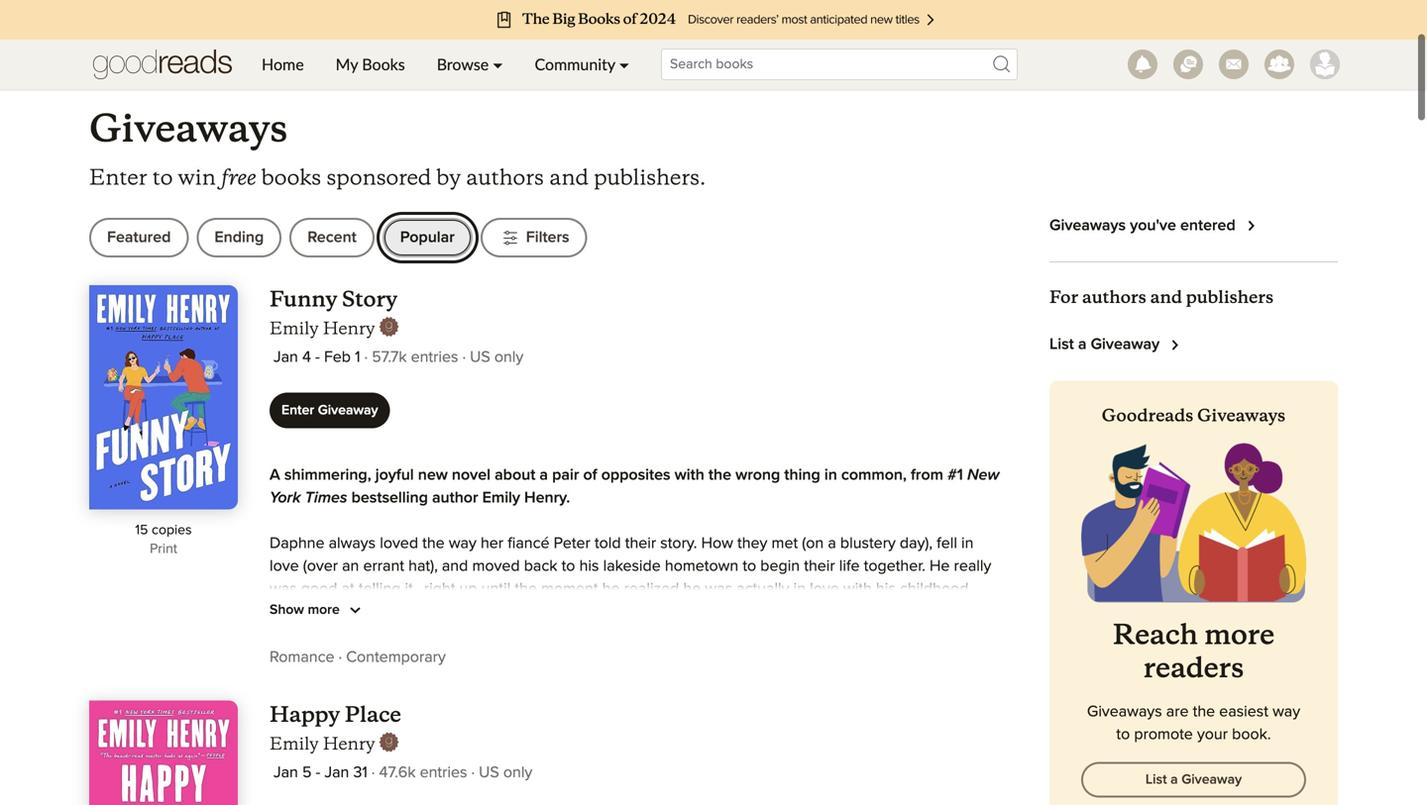 Task type: locate. For each thing, give the bounding box(es) containing it.
1 ▾ from the left
[[493, 55, 503, 74]]

daphne,
[[587, 787, 645, 803]]

1 horizontal spatial way
[[1273, 705, 1301, 721]]

enter for enter giveaway
[[282, 404, 314, 418]]

2 goodreads author image from the top
[[379, 733, 399, 753]]

0 vertical spatial us only
[[470, 350, 524, 366]]

and left publishers at the top of the page
[[1151, 287, 1183, 308]]

0 vertical spatial more
[[308, 604, 340, 618]]

57.7k
[[372, 350, 407, 366]]

0 horizontal spatial up
[[460, 582, 477, 598]]

miles
[[914, 696, 950, 712]]

as
[[479, 673, 495, 689]]

1 horizontal spatial list
[[1146, 774, 1167, 788]]

the up hat),
[[422, 536, 445, 552]]

0 horizontal spatial way
[[449, 536, 477, 552]]

2 he from the left
[[683, 582, 701, 598]]

0 vertical spatial entries
[[411, 350, 458, 366]]

emily henry link down happy place
[[270, 733, 399, 758]]

giveaway down 1
[[318, 404, 378, 418]]

new
[[968, 468, 1000, 484]]

enter up featured button
[[89, 164, 147, 191]]

list down promote
[[1146, 774, 1167, 788]]

to up moment
[[562, 559, 575, 575]]

1 vertical spatial entries
[[420, 766, 467, 782]]

daphne up dream
[[365, 650, 420, 666]]

enter giveaway
[[282, 404, 378, 418]]

recent
[[308, 230, 357, 246]]

way right easiest
[[1273, 705, 1301, 721]]

1 goodreads author image from the top
[[379, 317, 399, 337]]

▾ right browse
[[493, 55, 503, 74]]

her up moved
[[481, 536, 504, 552]]

1 horizontal spatial his
[[876, 582, 896, 598]]

to left be
[[930, 673, 943, 689]]

emily up scruffy
[[270, 734, 319, 755]]

giveaways for giveaways are the easiest way to promote your book.
[[1087, 705, 1163, 721]]

2 vertical spatial emily
[[270, 734, 319, 755]]

her inside scruffy and chaotic—with a penchant for taking solace in the sounds of heart break love ballads—miles is exactly the opposite of practical, buttoned up daphne, whose coworkers know so little about her the
[[915, 787, 938, 803]]

to inside giveaways are the easiest way to promote your book.
[[1117, 728, 1130, 744]]

realized
[[624, 582, 679, 598]]

- for jan 5
[[316, 766, 321, 782]]

Search by book title or ISBN text field
[[661, 49, 1018, 80]]

0 horizontal spatial was
[[270, 582, 297, 598]]

0 vertical spatial giveaway
[[1091, 337, 1160, 353]]

1 vertical spatial list a giveaway
[[1146, 774, 1242, 788]]

list down for
[[1050, 337, 1074, 353]]

giveaways up promote
[[1087, 705, 1163, 721]]

met
[[772, 536, 798, 552]]

in up (that
[[645, 650, 657, 666]]

giveaways for giveaways you've entered
[[1050, 218, 1126, 234]]

actually
[[737, 582, 790, 598]]

profile image for john smith. image
[[1311, 50, 1340, 79]]

the up the your
[[1193, 705, 1216, 721]]

featured button
[[89, 218, 189, 258]]

0 vertical spatial love
[[270, 559, 299, 575]]

us only up buttoned
[[479, 766, 533, 782]]

giveaways you've entered
[[1050, 218, 1236, 234]]

together.
[[864, 559, 926, 575]]

0 horizontal spatial list
[[1050, 337, 1074, 353]]

list a giveaway for top list a giveaway link
[[1050, 337, 1160, 353]]

about up "henry."
[[495, 468, 536, 484]]

with down but
[[352, 696, 381, 712]]

1 vertical spatial only
[[411, 696, 440, 712]]

giveaways up win
[[89, 105, 288, 153]]

heart
[[764, 764, 799, 780]]

list a giveaway link down for authors and publishers
[[1050, 333, 1188, 357]]

1 vertical spatial us
[[479, 766, 499, 782]]

1 vertical spatial enter
[[282, 404, 314, 418]]

1 horizontal spatial daphne
[[365, 650, 420, 666]]

book cover image
[[89, 286, 238, 510], [89, 701, 238, 806]]

1 vertical spatial way
[[1273, 705, 1301, 721]]

jan left the 4
[[274, 350, 298, 366]]

1 was from the left
[[270, 582, 297, 598]]

1 vertical spatial of
[[746, 764, 759, 780]]

0 horizontal spatial authors
[[466, 164, 544, 191]]

(over
[[303, 559, 338, 575]]

love left (over
[[270, 559, 299, 575]]

taking
[[553, 764, 595, 780]]

the down dream
[[385, 696, 407, 712]]

two people reading image
[[1082, 443, 1307, 603]]

0 vertical spatial daphne
[[270, 536, 325, 552]]

how
[[701, 536, 734, 552]]

ex,
[[890, 696, 910, 712]]

their
[[625, 536, 656, 552], [804, 559, 835, 575]]

2 vertical spatial of
[[414, 787, 427, 803]]

a down promote
[[1171, 774, 1178, 788]]

good
[[301, 582, 338, 598]]

in up whose
[[649, 764, 661, 780]]

giveaways inside giveaways are the easiest way to promote your book.
[[1087, 705, 1163, 721]]

0 vertical spatial is
[[317, 650, 328, 666]]

1 vertical spatial love
[[810, 582, 839, 598]]

love inside scruffy and chaotic—with a penchant for taking solace in the sounds of heart break love ballads—miles is exactly the opposite of practical, buttoned up daphne, whose coworkers know so little about her the
[[847, 764, 877, 780]]

up left until
[[460, 582, 477, 598]]

his
[[580, 559, 599, 575], [876, 582, 896, 598]]

1 vertical spatial their
[[804, 559, 835, 575]]

us only right 57.7k entries
[[470, 350, 524, 366]]

1 henry from the top
[[323, 318, 375, 340]]

jan left 5
[[274, 766, 298, 782]]

happy
[[270, 702, 340, 729]]

us right 57.7k entries
[[470, 350, 490, 366]]

list a giveaway down for
[[1050, 337, 1160, 353]]

1 horizontal spatial new
[[502, 650, 532, 666]]

0 vertical spatial his
[[580, 559, 599, 575]]

stranded
[[578, 650, 641, 666]]

goodreads author image for funny story
[[379, 317, 399, 337]]

15 copies print
[[135, 524, 192, 557]]

0 horizontal spatial his
[[580, 559, 599, 575]]

only inside which is how daphne begins her new story: stranded in beautiful waning bay, michigan, without friends or family but with a dream job as a children's librarian (that barely pays the bills), and proposing to be roommates with the only person who could possibly understand her predicament: petra's ex, miles nowak.
[[411, 696, 440, 712]]

and
[[549, 164, 589, 191], [1151, 287, 1183, 308], [442, 559, 468, 575], [825, 673, 851, 689], [322, 764, 348, 780]]

1 vertical spatial goodreads author image
[[379, 733, 399, 753]]

he down hometown
[[683, 582, 701, 598]]

▾ for browse ▾
[[493, 55, 503, 74]]

of down 47.6k entries
[[414, 787, 427, 803]]

told
[[595, 536, 621, 552]]

is left how
[[317, 650, 328, 666]]

best
[[270, 605, 300, 621]]

emily henry link for funny
[[270, 317, 399, 343]]

0 horizontal spatial more
[[308, 604, 340, 618]]

us only
[[470, 350, 524, 366], [479, 766, 533, 782]]

31
[[353, 766, 368, 782]]

enter for enter to win free books sponsored by authors and publishers.
[[89, 164, 147, 191]]

0 vertical spatial us
[[470, 350, 490, 366]]

1 vertical spatial emily henry link
[[270, 733, 399, 758]]

1 horizontal spatial authors
[[1082, 287, 1147, 308]]

he
[[930, 559, 950, 575]]

could
[[531, 696, 569, 712]]

0 horizontal spatial enter
[[89, 164, 147, 191]]

pair
[[552, 468, 579, 484]]

emily down funny
[[270, 318, 319, 340]]

penchant
[[460, 764, 526, 780]]

1 horizontal spatial ▾
[[619, 55, 630, 74]]

1 emily henry link from the top
[[270, 317, 399, 343]]

friends
[[940, 650, 988, 666]]

entries for 57.7k entries
[[411, 350, 458, 366]]

henry up 1
[[323, 318, 375, 340]]

with right but
[[359, 673, 388, 689]]

they
[[738, 536, 768, 552]]

telling
[[359, 582, 401, 598]]

coworkers
[[699, 787, 771, 803]]

2 emily henry from the top
[[270, 734, 375, 755]]

and left 31
[[322, 764, 348, 780]]

giveaways inside giveaways you've entered link
[[1050, 218, 1126, 234]]

community ▾ link
[[519, 40, 645, 89]]

list a giveaway link down the your
[[1082, 763, 1307, 799]]

her
[[481, 536, 504, 552], [475, 650, 498, 666], [717, 696, 740, 712], [915, 787, 938, 803]]

more inside button
[[308, 604, 340, 618]]

peter
[[554, 536, 591, 552]]

entries
[[411, 350, 458, 366], [420, 766, 467, 782]]

for
[[530, 764, 548, 780]]

day),
[[900, 536, 933, 552]]

0 vertical spatial list a giveaway
[[1050, 337, 1160, 353]]

emily down the novel
[[482, 491, 520, 507]]

way up moved
[[449, 536, 477, 552]]

goodreads
[[1102, 405, 1194, 427]]

0 horizontal spatial he
[[602, 582, 620, 598]]

recent button
[[290, 218, 375, 258]]

0 vertical spatial authors
[[466, 164, 544, 191]]

authors right for
[[1082, 287, 1147, 308]]

1 horizontal spatial more
[[1205, 618, 1275, 653]]

2 vertical spatial giveaway
[[1182, 774, 1242, 788]]

was up show
[[270, 582, 297, 598]]

back
[[524, 559, 558, 575]]

and inside scruffy and chaotic—with a penchant for taking solace in the sounds of heart break love ballads—miles is exactly the opposite of practical, buttoned up daphne, whose coworkers know so little about her the
[[322, 764, 348, 780]]

2 vertical spatial only
[[503, 766, 533, 782]]

0 horizontal spatial ▾
[[493, 55, 503, 74]]

henry up 31
[[323, 734, 375, 755]]

new
[[418, 468, 448, 484], [502, 650, 532, 666]]

0 vertical spatial new
[[418, 468, 448, 484]]

story
[[342, 286, 398, 313]]

1 horizontal spatial giveaway
[[1091, 337, 1160, 353]]

goodreads author image up chaotic—with
[[379, 733, 399, 753]]

2 vertical spatial love
[[847, 764, 877, 780]]

1 horizontal spatial love
[[810, 582, 839, 598]]

about right the "little"
[[871, 787, 911, 803]]

authors
[[466, 164, 544, 191], [1082, 287, 1147, 308]]

win
[[178, 164, 216, 191]]

1 horizontal spatial their
[[804, 559, 835, 575]]

their up lakeside
[[625, 536, 656, 552]]

so
[[817, 787, 834, 803]]

2 emily henry link from the top
[[270, 733, 399, 758]]

new up children's
[[502, 650, 532, 666]]

1 vertical spatial daphne
[[365, 650, 420, 666]]

their down "(on"
[[804, 559, 835, 575]]

york
[[270, 491, 301, 507]]

0 vertical spatial list a giveaway link
[[1050, 333, 1188, 357]]

a down "contemporary"
[[392, 673, 400, 689]]

2 ▾ from the left
[[619, 55, 630, 74]]

1 vertical spatial -
[[316, 766, 321, 782]]

1 vertical spatial new
[[502, 650, 532, 666]]

0 horizontal spatial daphne
[[270, 536, 325, 552]]

friend
[[304, 605, 344, 621]]

books
[[262, 164, 321, 191]]

1 horizontal spatial is
[[984, 764, 995, 780]]

only up buttoned
[[503, 766, 533, 782]]

and up filters
[[549, 164, 589, 191]]

0 vertical spatial emily henry
[[270, 318, 375, 340]]

0 vertical spatial their
[[625, 536, 656, 552]]

and down "michigan,"
[[825, 673, 851, 689]]

daphne
[[270, 536, 325, 552], [365, 650, 420, 666]]

emily henry up jan 4 - feb 1
[[270, 318, 375, 340]]

giveaways are the easiest way to promote your book.
[[1087, 705, 1301, 744]]

2 - from the top
[[316, 766, 321, 782]]

emily
[[270, 318, 319, 340], [482, 491, 520, 507], [270, 734, 319, 755]]

about inside scruffy and chaotic—with a penchant for taking solace in the sounds of heart break love ballads—miles is exactly the opposite of practical, buttoned up daphne, whose coworkers know so little about her the
[[871, 787, 911, 803]]

1 vertical spatial is
[[984, 764, 995, 780]]

more up easiest
[[1205, 618, 1275, 653]]

1 horizontal spatial of
[[583, 468, 597, 484]]

show more
[[270, 604, 343, 618]]

4
[[302, 350, 311, 366]]

my
[[336, 55, 358, 74]]

1 vertical spatial book cover image
[[89, 701, 238, 806]]

1 horizontal spatial up
[[565, 787, 582, 803]]

or
[[270, 673, 284, 689]]

emily henry link for happy
[[270, 733, 399, 758]]

only down dream
[[411, 696, 440, 712]]

his down the "together."
[[876, 582, 896, 598]]

up down taking
[[565, 787, 582, 803]]

with down life
[[844, 582, 872, 598]]

▾ right community
[[619, 55, 630, 74]]

a right "(on"
[[828, 536, 837, 552]]

57.7k entries
[[372, 350, 458, 366]]

1 horizontal spatial was
[[705, 582, 733, 598]]

1 horizontal spatial enter
[[282, 404, 314, 418]]

0 vertical spatial goodreads author image
[[379, 317, 399, 337]]

goodreads author image for happy place
[[379, 733, 399, 753]]

more inside reach more readers
[[1205, 618, 1275, 653]]

0 vertical spatial book cover image
[[89, 286, 238, 510]]

and inside the daphne always loved the way her fiancé peter told their story. how they met (on a blustery day), fell in love (over an errant hat), and moved back to his lakeside hometown to begin their life together. he really was good at telling it…right up until the moment he realized he was actually in love with his childhood best friend petra.
[[442, 559, 468, 575]]

until
[[481, 582, 511, 598]]

daphne inside which is how daphne begins her new story: stranded in beautiful waning bay, michigan, without friends or family but with a dream job as a children's librarian (that barely pays the bills), and proposing to be roommates with the only person who could possibly understand her predicament: petra's ex, miles nowak.
[[365, 650, 420, 666]]

only for 47.6k entries
[[503, 766, 533, 782]]

0 vertical spatial emily henry link
[[270, 317, 399, 343]]

giveaway down the your
[[1182, 774, 1242, 788]]

goodreads author image up 57.7k
[[379, 317, 399, 337]]

and right hat),
[[442, 559, 468, 575]]

0 vertical spatial way
[[449, 536, 477, 552]]

1
[[355, 350, 360, 366]]

us
[[470, 350, 490, 366], [479, 766, 499, 782]]

1 emily henry from the top
[[270, 318, 375, 340]]

0 horizontal spatial is
[[317, 650, 328, 666]]

henry for place
[[323, 734, 375, 755]]

more down good
[[308, 604, 340, 618]]

0 vertical spatial about
[[495, 468, 536, 484]]

- right 5
[[316, 766, 321, 782]]

0 vertical spatial only
[[495, 350, 524, 366]]

daphne up (over
[[270, 536, 325, 552]]

1 vertical spatial us only
[[479, 766, 533, 782]]

0 vertical spatial up
[[460, 582, 477, 598]]

person
[[445, 696, 493, 712]]

0 vertical spatial -
[[315, 350, 320, 366]]

0 vertical spatial enter
[[89, 164, 147, 191]]

0 vertical spatial henry
[[323, 318, 375, 340]]

from
[[911, 468, 944, 484]]

1 vertical spatial about
[[871, 787, 911, 803]]

he down lakeside
[[602, 582, 620, 598]]

only right 57.7k entries
[[495, 350, 524, 366]]

her down ballads—miles
[[915, 787, 938, 803]]

up inside the daphne always loved the way her fiancé peter told their story. how they met (on a blustery day), fell in love (over an errant hat), and moved back to his lakeside hometown to begin their life together. he really was good at telling it…right up until the moment he realized he was actually in love with his childhood best friend petra.
[[460, 582, 477, 598]]

1 vertical spatial up
[[565, 787, 582, 803]]

is right ballads—miles
[[984, 764, 995, 780]]

entries right 57.7k
[[411, 350, 458, 366]]

0 vertical spatial list
[[1050, 337, 1074, 353]]

his down peter
[[580, 559, 599, 575]]

to down they
[[743, 559, 757, 575]]

way inside giveaways are the easiest way to promote your book.
[[1273, 705, 1301, 721]]

loved
[[380, 536, 418, 552]]

giveaways left you've on the right
[[1050, 218, 1126, 234]]

petra.
[[348, 605, 388, 621]]

of right pair in the left bottom of the page
[[583, 468, 597, 484]]

1 - from the top
[[315, 350, 320, 366]]

michigan,
[[814, 650, 881, 666]]

enter down the 4
[[282, 404, 314, 418]]

for
[[1050, 287, 1079, 308]]

to left promote
[[1117, 728, 1130, 744]]

1 vertical spatial more
[[1205, 618, 1275, 653]]

the up predicament:
[[760, 673, 782, 689]]

1 vertical spatial emily henry
[[270, 734, 375, 755]]

jan 5 - jan 31
[[274, 766, 368, 782]]

authors right by
[[466, 164, 544, 191]]

0 horizontal spatial about
[[495, 468, 536, 484]]

1 horizontal spatial about
[[871, 787, 911, 803]]

the inside giveaways are the easiest way to promote your book.
[[1193, 705, 1216, 721]]

1 vertical spatial henry
[[323, 734, 375, 755]]

0 horizontal spatial their
[[625, 536, 656, 552]]

emily henry up jan 5 - jan 31
[[270, 734, 375, 755]]

practical,
[[431, 787, 493, 803]]

new up author
[[418, 468, 448, 484]]

in down begin
[[794, 582, 806, 598]]

0 vertical spatial emily
[[270, 318, 319, 340]]

2 horizontal spatial love
[[847, 764, 877, 780]]

1 vertical spatial giveaway
[[318, 404, 378, 418]]

2 henry from the top
[[323, 734, 375, 755]]

scruffy
[[270, 764, 318, 780]]

to left win
[[153, 164, 173, 191]]

None search field
[[645, 49, 1034, 80]]

barely
[[676, 673, 719, 689]]

up
[[460, 582, 477, 598], [565, 787, 582, 803]]

- right the 4
[[315, 350, 320, 366]]

way inside the daphne always loved the way her fiancé peter told their story. how they met (on a blustery day), fell in love (over an errant hat), and moved back to his lakeside hometown to begin their life together. he really was good at telling it…right up until the moment he realized he was actually in love with his childhood best friend petra.
[[449, 536, 477, 552]]

goodreads author image
[[379, 317, 399, 337], [379, 733, 399, 753]]

a
[[270, 468, 280, 484]]

entries up practical,
[[420, 766, 467, 782]]

life
[[839, 559, 860, 575]]

1 horizontal spatial he
[[683, 582, 701, 598]]

was down hometown
[[705, 582, 733, 598]]

community
[[535, 55, 615, 74]]



Task type: describe. For each thing, give the bounding box(es) containing it.
way for easiest
[[1273, 705, 1301, 721]]

print
[[150, 543, 177, 557]]

in right thing
[[825, 468, 838, 484]]

2 was from the left
[[705, 582, 733, 598]]

book.
[[1232, 728, 1272, 744]]

advertisement element
[[233, 0, 1195, 61]]

- for jan 4
[[315, 350, 320, 366]]

you've
[[1130, 218, 1177, 234]]

with inside the daphne always loved the way her fiancé peter told their story. how they met (on a blustery day), fell in love (over an errant hat), and moved back to his lakeside hometown to begin their life together. he really was good at telling it…right up until the moment he realized he was actually in love with his childhood best friend petra.
[[844, 582, 872, 598]]

jan left 31
[[325, 766, 349, 782]]

children's
[[511, 673, 577, 689]]

and inside which is how daphne begins her new story: stranded in beautiful waning bay, michigan, without friends or family but with a dream job as a children's librarian (that barely pays the bills), and proposing to be roommates with the only person who could possibly understand her predicament: petra's ex, miles nowak.
[[825, 673, 851, 689]]

way for the
[[449, 536, 477, 552]]

at
[[342, 582, 355, 598]]

up inside scruffy and chaotic—with a penchant for taking solace in the sounds of heart break love ballads—miles is exactly the opposite of practical, buttoned up daphne, whose coworkers know so little about her the
[[565, 787, 582, 803]]

feb
[[324, 350, 351, 366]]

in right fell
[[962, 536, 974, 552]]

show more button
[[270, 599, 367, 623]]

by
[[437, 164, 461, 191]]

jan 4 - feb 1
[[274, 350, 360, 366]]

0 horizontal spatial new
[[418, 468, 448, 484]]

us only for 47.6k entries
[[479, 766, 533, 782]]

copies
[[152, 524, 192, 538]]

are
[[1167, 705, 1189, 721]]

more for reach more readers
[[1205, 618, 1275, 653]]

home image
[[93, 40, 232, 89]]

1 vertical spatial list a giveaway link
[[1082, 763, 1307, 799]]

for authors and publishers
[[1050, 287, 1274, 308]]

solace
[[599, 764, 644, 780]]

in inside which is how daphne begins her new story: stranded in beautiful waning bay, michigan, without friends or family but with a dream job as a children's librarian (that barely pays the bills), and proposing to be roommates with the only person who could possibly understand her predicament: petra's ex, miles nowak.
[[645, 650, 657, 666]]

the down back
[[515, 582, 537, 598]]

wrong
[[736, 468, 780, 484]]

which is how daphne begins her new story: stranded in beautiful waning bay, michigan, without friends or family but with a dream job as a children's librarian (that barely pays the bills), and proposing to be roommates with the only person who could possibly understand her predicament: petra's ex, miles nowak.
[[270, 650, 988, 735]]

us for 47.6k entries
[[479, 766, 499, 782]]

sponsored
[[327, 164, 431, 191]]

goodreads giveaways
[[1102, 405, 1286, 427]]

pays
[[723, 673, 756, 689]]

emily for happy place
[[270, 734, 319, 755]]

proposing
[[855, 673, 926, 689]]

▾ for community ▾
[[619, 55, 630, 74]]

giveaways for giveaways
[[89, 105, 288, 153]]

fiancé
[[508, 536, 550, 552]]

reach
[[1113, 618, 1199, 653]]

1 vertical spatial authors
[[1082, 287, 1147, 308]]

bay,
[[782, 650, 810, 666]]

0 horizontal spatial love
[[270, 559, 299, 575]]

is inside scruffy and chaotic—with a penchant for taking solace in the sounds of heart break love ballads—miles is exactly the opposite of practical, buttoned up daphne, whose coworkers know so little about her the
[[984, 764, 995, 780]]

shimmering,
[[284, 468, 371, 484]]

joyful
[[375, 468, 414, 484]]

possibly
[[573, 696, 630, 712]]

author
[[432, 491, 478, 507]]

place
[[345, 702, 401, 729]]

0 horizontal spatial giveaway
[[318, 404, 378, 418]]

childhood
[[900, 582, 969, 598]]

home link
[[246, 40, 320, 89]]

blustery
[[841, 536, 896, 552]]

funny
[[270, 286, 338, 313]]

is inside which is how daphne begins her new story: stranded in beautiful waning bay, michigan, without friends or family but with a dream job as a children's librarian (that barely pays the bills), and proposing to be roommates with the only person who could possibly understand her predicament: petra's ex, miles nowak.
[[317, 650, 328, 666]]

henry for story
[[323, 318, 375, 340]]

enter giveaway link
[[270, 393, 390, 429]]

emily henry for happy
[[270, 734, 375, 755]]

2 horizontal spatial of
[[746, 764, 759, 780]]

community ▾
[[535, 55, 630, 74]]

1 book cover image from the top
[[89, 286, 238, 510]]

hometown
[[665, 559, 739, 575]]

47.6k entries
[[379, 766, 467, 782]]

ending
[[215, 230, 264, 246]]

to inside which is how daphne begins her new story: stranded in beautiful waning bay, michigan, without friends or family but with a dream job as a children's librarian (that barely pays the bills), and proposing to be roommates with the only person who could possibly understand her predicament: petra's ex, miles nowak.
[[930, 673, 943, 689]]

enter to win free books sponsored by authors and publishers.
[[89, 164, 706, 191]]

browse ▾ link
[[421, 40, 519, 89]]

novel
[[452, 468, 491, 484]]

be
[[948, 673, 966, 689]]

0 horizontal spatial of
[[414, 787, 427, 803]]

47.6k
[[379, 766, 416, 782]]

daphne inside the daphne always loved the way her fiancé peter told their story. how they met (on a blustery day), fell in love (over an errant hat), and moved back to his lakeside hometown to begin their life together. he really was good at telling it…right up until the moment he realized he was actually in love with his childhood best friend petra.
[[270, 536, 325, 552]]

15
[[135, 524, 148, 538]]

jan for jan 5
[[274, 766, 298, 782]]

the down jan 5 - jan 31
[[322, 787, 344, 803]]

common,
[[842, 468, 907, 484]]

petra's
[[839, 696, 886, 712]]

really
[[954, 559, 992, 575]]

new inside which is how daphne begins her new story: stranded in beautiful waning bay, michigan, without friends or family but with a dream job as a children's librarian (that barely pays the bills), and proposing to be roommates with the only person who could possibly understand her predicament: petra's ex, miles nowak.
[[502, 650, 532, 666]]

beautiful
[[661, 650, 721, 666]]

the left wrong
[[709, 468, 732, 484]]

break
[[804, 764, 843, 780]]

family
[[288, 673, 329, 689]]

in inside scruffy and chaotic—with a penchant for taking solace in the sounds of heart break love ballads—miles is exactly the opposite of practical, buttoned up daphne, whose coworkers know so little about her the
[[649, 764, 661, 780]]

her up as
[[475, 650, 498, 666]]

funny story link
[[270, 286, 398, 313]]

2 horizontal spatial giveaway
[[1182, 774, 1242, 788]]

chaotic—with
[[352, 764, 444, 780]]

my books link
[[320, 40, 421, 89]]

a inside scruffy and chaotic—with a penchant for taking solace in the sounds of heart break love ballads—miles is exactly the opposite of practical, buttoned up daphne, whose coworkers know so little about her the
[[448, 764, 456, 780]]

entered
[[1181, 218, 1236, 234]]

with right the opposites
[[675, 468, 705, 484]]

waning
[[726, 650, 777, 666]]

who
[[497, 696, 527, 712]]

giveaways you've entered link
[[1050, 214, 1264, 238]]

a right as
[[499, 673, 507, 689]]

giveaways right the goodreads
[[1198, 405, 1286, 427]]

us for 57.7k entries
[[470, 350, 490, 366]]

free
[[221, 164, 256, 191]]

a down for
[[1079, 337, 1087, 353]]

entries for 47.6k entries
[[420, 766, 467, 782]]

(on
[[802, 536, 824, 552]]

easiest
[[1220, 705, 1269, 721]]

emily for funny story
[[270, 318, 319, 340]]

it…right
[[405, 582, 455, 598]]

readers
[[1144, 651, 1245, 686]]

story:
[[536, 650, 573, 666]]

only for 57.7k entries
[[495, 350, 524, 366]]

5
[[302, 766, 312, 782]]

a shimmering, joyful new novel about a pair of opposites with the wrong thing in common, from #1
[[270, 468, 968, 484]]

fell
[[937, 536, 958, 552]]

buttoned
[[497, 787, 561, 803]]

librarian
[[582, 673, 637, 689]]

list a giveaway for the bottom list a giveaway link
[[1146, 774, 1242, 788]]

1 vertical spatial list
[[1146, 774, 1167, 788]]

moment
[[541, 582, 598, 598]]

begins
[[424, 650, 471, 666]]

hat),
[[409, 559, 438, 575]]

more for show more
[[308, 604, 340, 618]]

1 vertical spatial emily
[[482, 491, 520, 507]]

without
[[885, 650, 936, 666]]

the up whose
[[665, 764, 687, 780]]

1 he from the left
[[602, 582, 620, 598]]

jan for jan 4
[[274, 350, 298, 366]]

job
[[453, 673, 475, 689]]

a inside the daphne always loved the way her fiancé peter told their story. how they met (on a blustery day), fell in love (over an errant hat), and moved back to his lakeside hometown to begin their life together. he really was good at telling it…right up until the moment he realized he was actually in love with his childhood best friend petra.
[[828, 536, 837, 552]]

bestselling
[[352, 491, 428, 507]]

ending button
[[197, 218, 282, 258]]

2 book cover image from the top
[[89, 701, 238, 806]]

a left pair in the left bottom of the page
[[540, 468, 548, 484]]

her inside the daphne always loved the way her fiancé peter told their story. how they met (on a blustery day), fell in love (over an errant hat), and moved back to his lakeside hometown to begin their life together. he really was good at telling it…right up until the moment he realized he was actually in love with his childhood best friend petra.
[[481, 536, 504, 552]]

her down pays
[[717, 696, 740, 712]]

bills),
[[786, 673, 821, 689]]

always
[[329, 536, 376, 552]]

1 vertical spatial his
[[876, 582, 896, 598]]

emily henry for funny
[[270, 318, 375, 340]]

0 vertical spatial of
[[583, 468, 597, 484]]

us only for 57.7k entries
[[470, 350, 524, 366]]



Task type: vqa. For each thing, say whether or not it's contained in the screenshot.
The Hunger Games by Suzanne Collins "image"
no



